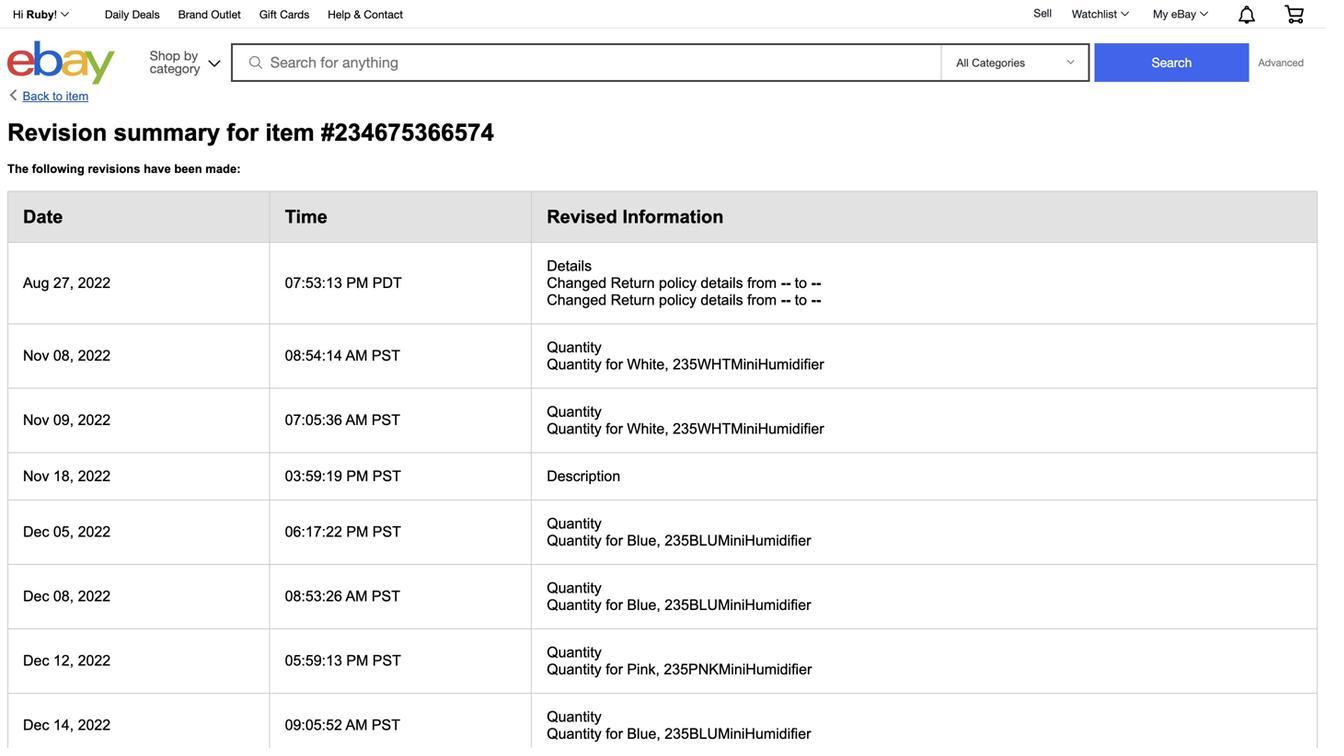 Task type: describe. For each thing, give the bounding box(es) containing it.
shop by category
[[150, 48, 200, 76]]

06:17:22 pm pst
[[285, 524, 401, 540]]

quantity quantity for white, 235whtminihumidifier for 08:54:14 am pst
[[547, 339, 824, 373]]

ruby
[[26, 8, 54, 21]]

09,
[[53, 412, 74, 429]]

gift cards
[[259, 8, 309, 21]]

07:05:36 am pst
[[285, 412, 400, 429]]

dec for dec 05, 2022
[[23, 524, 49, 540]]

08, for nov
[[53, 348, 74, 364]]

quantity quantity for white, 235whtminihumidifier for 07:05:36 am pst
[[547, 403, 824, 437]]

deals
[[132, 8, 160, 21]]

white, for 07:05:36 am pst
[[627, 420, 669, 437]]

2 from from the top
[[747, 292, 777, 308]]

#234675366574
[[321, 119, 494, 146]]

27,
[[53, 275, 74, 291]]

the
[[7, 162, 29, 176]]

!
[[54, 8, 57, 21]]

revisions
[[88, 162, 140, 176]]

235whtminihumidifier for 07:05:36 am pst
[[673, 420, 824, 437]]

my ebay link
[[1143, 3, 1217, 25]]

2 changed from the top
[[547, 292, 607, 308]]

2 policy from the top
[[659, 292, 697, 308]]

revised information
[[547, 207, 724, 227]]

nov for nov 08, 2022
[[23, 348, 49, 364]]

for for 05:59:13 pm pst
[[606, 661, 623, 678]]

advanced link
[[1249, 44, 1313, 81]]

2 quantity from the top
[[547, 356, 602, 373]]

dec for dec 14, 2022
[[23, 717, 49, 734]]

pm for 05:59:13
[[346, 653, 368, 669]]

daily deals
[[105, 8, 160, 21]]

2 return from the top
[[611, 292, 655, 308]]

2022 for dec 12, 2022
[[78, 653, 111, 669]]

help
[[328, 8, 351, 21]]

2022 for nov 18, 2022
[[78, 468, 111, 484]]

sell link
[[1026, 7, 1060, 19]]

revision summary for item #234675366574
[[7, 119, 494, 146]]

following
[[32, 162, 84, 176]]

dec 12, 2022
[[23, 653, 111, 669]]

date
[[23, 207, 63, 227]]

12,
[[53, 653, 74, 669]]

2022 for dec 05, 2022
[[78, 524, 111, 540]]

7 quantity from the top
[[547, 580, 602, 596]]

09:05:52 am pst
[[285, 717, 400, 734]]

dec for dec 12, 2022
[[23, 653, 49, 669]]

nov 18, 2022
[[23, 468, 111, 484]]

pst for 08:54:14 am pst
[[372, 348, 400, 364]]

brand outlet
[[178, 8, 241, 21]]

quantity quantity for blue, 235bluminihumidifier for 08:53:26 am pst
[[547, 580, 811, 613]]

pm for 06:17:22
[[346, 524, 368, 540]]

your shopping cart image
[[1284, 5, 1305, 23]]

watchlist
[[1072, 7, 1117, 20]]

05:59:13 pm pst
[[285, 653, 401, 669]]

account navigation
[[3, 0, 1318, 29]]

have
[[144, 162, 171, 176]]

revised
[[547, 207, 617, 227]]

2022 for aug 27, 2022
[[78, 275, 111, 291]]

1 changed from the top
[[547, 275, 607, 291]]

daily deals link
[[105, 5, 160, 25]]

9 quantity from the top
[[547, 644, 602, 661]]

shop by category button
[[142, 41, 224, 81]]

for for 09:05:52 am pst
[[606, 726, 623, 742]]

hi ruby !
[[13, 8, 57, 21]]

pst for 03:59:19 pm pst
[[372, 468, 401, 484]]

description
[[547, 468, 620, 484]]

watchlist link
[[1062, 3, 1138, 25]]

dec 14, 2022
[[23, 717, 111, 734]]

time
[[285, 207, 328, 227]]

05:59:13
[[285, 653, 342, 669]]

nov 09, 2022
[[23, 412, 111, 429]]

category
[[150, 61, 200, 76]]

08:54:14
[[285, 348, 342, 364]]

2022 for dec 08, 2022
[[78, 588, 111, 605]]

am for 09:05:52
[[345, 717, 368, 734]]

14,
[[53, 717, 74, 734]]

none submit inside "shop by category" banner
[[1095, 43, 1249, 82]]

shop by category banner
[[3, 0, 1318, 89]]

pst for 06:17:22 pm pst
[[372, 524, 401, 540]]

made:
[[205, 162, 241, 176]]

my ebay
[[1153, 7, 1196, 20]]

pdt
[[372, 275, 402, 291]]

07:05:36
[[285, 412, 342, 429]]

summary
[[114, 119, 220, 146]]

1 quantity from the top
[[547, 339, 602, 356]]

information
[[622, 207, 724, 227]]

235whtminihumidifier for 08:54:14 am pst
[[673, 356, 824, 373]]

06:17:22
[[285, 524, 342, 540]]

am for 07:05:36
[[345, 412, 368, 429]]

8 quantity from the top
[[547, 597, 602, 613]]

aug 27, 2022
[[23, 275, 111, 291]]

quantity quantity for pink, 235pnkminihumidifier
[[547, 644, 812, 678]]

quantity quantity for blue, 235bluminihumidifier for 06:17:22 pm pst
[[547, 515, 811, 549]]

pst for 07:05:36 am pst
[[372, 412, 400, 429]]

dec 05, 2022
[[23, 524, 111, 540]]

for for 08:54:14 am pst
[[606, 356, 623, 373]]

blue, for 09:05:52 am pst
[[627, 726, 661, 742]]

back to item
[[23, 89, 88, 103]]



Task type: vqa. For each thing, say whether or not it's contained in the screenshot.
Feedback FEEDBACK
no



Task type: locate. For each thing, give the bounding box(es) containing it.
am
[[345, 348, 368, 364], [345, 412, 368, 429], [345, 588, 368, 605], [345, 717, 368, 734]]

daily
[[105, 8, 129, 21]]

nov left 09,
[[23, 412, 49, 429]]

nov 08, 2022
[[23, 348, 111, 364]]

1 return from the top
[[611, 275, 655, 291]]

1 235whtminihumidifier from the top
[[673, 356, 824, 373]]

am for 08:54:14
[[345, 348, 368, 364]]

am right 08:53:26
[[345, 588, 368, 605]]

for for 07:05:36 am pst
[[606, 420, 623, 437]]

08, up 09,
[[53, 348, 74, 364]]

dec for dec 08, 2022
[[23, 588, 49, 605]]

quantity quantity for blue, 235bluminihumidifier
[[547, 515, 811, 549], [547, 580, 811, 613], [547, 709, 811, 742]]

quantity
[[547, 339, 602, 356], [547, 356, 602, 373], [547, 403, 602, 420], [547, 420, 602, 437], [547, 515, 602, 532], [547, 532, 602, 549], [547, 580, 602, 596], [547, 597, 602, 613], [547, 644, 602, 661], [547, 661, 602, 678], [547, 709, 602, 725], [547, 726, 602, 742]]

2 vertical spatial 235bluminihumidifier
[[665, 726, 811, 742]]

1 vertical spatial item
[[265, 119, 315, 146]]

05,
[[53, 524, 74, 540]]

by
[[184, 48, 198, 63]]

3 dec from the top
[[23, 653, 49, 669]]

contact
[[364, 8, 403, 21]]

sell
[[1034, 7, 1052, 19]]

dec left "05,"
[[23, 524, 49, 540]]

18,
[[53, 468, 74, 484]]

hi
[[13, 8, 23, 21]]

0 vertical spatial quantity quantity for white, 235whtminihumidifier
[[547, 339, 824, 373]]

4 am from the top
[[345, 717, 368, 734]]

0 vertical spatial white,
[[627, 356, 669, 373]]

blue, for 08:53:26 am pst
[[627, 597, 661, 613]]

0 vertical spatial 235bluminihumidifier
[[665, 532, 811, 549]]

pst right 08:53:26
[[372, 588, 400, 605]]

1 nov from the top
[[23, 348, 49, 364]]

1 vertical spatial nov
[[23, 412, 49, 429]]

0 horizontal spatial item
[[66, 89, 88, 103]]

1 white, from the top
[[627, 356, 669, 373]]

outlet
[[211, 8, 241, 21]]

2 quantity quantity for blue, 235bluminihumidifier from the top
[[547, 580, 811, 613]]

1 from from the top
[[747, 275, 777, 291]]

gift
[[259, 8, 277, 21]]

2 vertical spatial blue,
[[627, 726, 661, 742]]

2022 right "14,"
[[78, 717, 111, 734]]

policy
[[659, 275, 697, 291], [659, 292, 697, 308]]

03:59:19
[[285, 468, 342, 484]]

1 blue, from the top
[[627, 532, 661, 549]]

my
[[1153, 7, 1168, 20]]

0 vertical spatial item
[[66, 89, 88, 103]]

pst down 03:59:19 pm pst
[[372, 524, 401, 540]]

2 vertical spatial nov
[[23, 468, 49, 484]]

1 vertical spatial 235whtminihumidifier
[[673, 420, 824, 437]]

2 08, from the top
[[53, 588, 74, 605]]

3 quantity from the top
[[547, 403, 602, 420]]

gift cards link
[[259, 5, 309, 25]]

2022 right 09,
[[78, 412, 111, 429]]

2 2022 from the top
[[78, 348, 111, 364]]

07:53:13 pm pdt
[[285, 275, 402, 291]]

for for 08:53:26 am pst
[[606, 597, 623, 613]]

08:54:14 am pst
[[285, 348, 400, 364]]

pm right 03:59:19
[[346, 468, 368, 484]]

0 vertical spatial 235whtminihumidifier
[[673, 356, 824, 373]]

details changed return policy details from -- to -- changed return policy details from -- to --
[[547, 258, 821, 308]]

help & contact
[[328, 8, 403, 21]]

advanced
[[1258, 57, 1304, 69]]

Search for anything text field
[[234, 45, 937, 80]]

3 2022 from the top
[[78, 412, 111, 429]]

changed
[[547, 275, 607, 291], [547, 292, 607, 308]]

dec
[[23, 524, 49, 540], [23, 588, 49, 605], [23, 653, 49, 669], [23, 717, 49, 734]]

0 vertical spatial nov
[[23, 348, 49, 364]]

09:05:52
[[285, 717, 342, 734]]

08:53:26 am pst
[[285, 588, 400, 605]]

1 horizontal spatial item
[[265, 119, 315, 146]]

12 quantity from the top
[[547, 726, 602, 742]]

pst up 03:59:19 pm pst
[[372, 412, 400, 429]]

4 pm from the top
[[346, 653, 368, 669]]

for
[[227, 119, 259, 146], [606, 356, 623, 373], [606, 420, 623, 437], [606, 532, 623, 549], [606, 597, 623, 613], [606, 661, 623, 678], [606, 726, 623, 742]]

blue,
[[627, 532, 661, 549], [627, 597, 661, 613], [627, 726, 661, 742]]

pst right the 05:59:13
[[372, 653, 401, 669]]

2022 right 27,
[[78, 275, 111, 291]]

3 nov from the top
[[23, 468, 49, 484]]

blue, for 06:17:22 pm pst
[[627, 532, 661, 549]]

back to item link
[[23, 89, 88, 103]]

235bluminihumidifier for 08:53:26 am pst
[[665, 597, 811, 613]]

3 am from the top
[[345, 588, 368, 605]]

235pnkminihumidifier
[[664, 661, 812, 678]]

235bluminihumidifier
[[665, 532, 811, 549], [665, 597, 811, 613], [665, 726, 811, 742]]

&
[[354, 8, 361, 21]]

4 dec from the top
[[23, 717, 49, 734]]

revision
[[7, 119, 107, 146]]

08, up 12,
[[53, 588, 74, 605]]

am right 08:54:14
[[345, 348, 368, 364]]

3 235bluminihumidifier from the top
[[665, 726, 811, 742]]

the following revisions have been made:
[[7, 162, 241, 176]]

ebay
[[1171, 7, 1196, 20]]

2 dec from the top
[[23, 588, 49, 605]]

white, for 08:54:14 am pst
[[627, 356, 669, 373]]

2022 up nov 09, 2022
[[78, 348, 111, 364]]

am right '09:05:52'
[[345, 717, 368, 734]]

1 vertical spatial white,
[[627, 420, 669, 437]]

pm left pdt
[[346, 275, 368, 291]]

2022 right "05,"
[[78, 524, 111, 540]]

2022 right 12,
[[78, 653, 111, 669]]

details
[[701, 275, 743, 291], [701, 292, 743, 308]]

07:53:13
[[285, 275, 342, 291]]

None submit
[[1095, 43, 1249, 82]]

nov for nov 18, 2022
[[23, 468, 49, 484]]

nov left 18,
[[23, 468, 49, 484]]

chevron left image
[[7, 89, 19, 103]]

shop
[[150, 48, 180, 63]]

dec left "14,"
[[23, 717, 49, 734]]

1 quantity quantity for blue, 235bluminihumidifier from the top
[[547, 515, 811, 549]]

1 dec from the top
[[23, 524, 49, 540]]

235bluminihumidifier for 09:05:52 am pst
[[665, 726, 811, 742]]

pm right 06:17:22
[[346, 524, 368, 540]]

2 vertical spatial quantity quantity for blue, 235bluminihumidifier
[[547, 709, 811, 742]]

2 235bluminihumidifier from the top
[[665, 597, 811, 613]]

2022 for nov 08, 2022
[[78, 348, 111, 364]]

3 quantity quantity for blue, 235bluminihumidifier from the top
[[547, 709, 811, 742]]

4 quantity from the top
[[547, 420, 602, 437]]

1 vertical spatial 08,
[[53, 588, 74, 605]]

1 2022 from the top
[[78, 275, 111, 291]]

0 vertical spatial 08,
[[53, 348, 74, 364]]

235bluminihumidifier for 06:17:22 pm pst
[[665, 532, 811, 549]]

5 2022 from the top
[[78, 524, 111, 540]]

item
[[66, 89, 88, 103], [265, 119, 315, 146]]

2022 for nov 09, 2022
[[78, 412, 111, 429]]

2022
[[78, 275, 111, 291], [78, 348, 111, 364], [78, 412, 111, 429], [78, 468, 111, 484], [78, 524, 111, 540], [78, 588, 111, 605], [78, 653, 111, 669], [78, 717, 111, 734]]

6 quantity from the top
[[547, 532, 602, 549]]

pst for 09:05:52 am pst
[[372, 717, 400, 734]]

1 vertical spatial quantity quantity for white, 235whtminihumidifier
[[547, 403, 824, 437]]

2022 for dec 14, 2022
[[78, 717, 111, 734]]

2 details from the top
[[701, 292, 743, 308]]

nov for nov 09, 2022
[[23, 412, 49, 429]]

pst up 06:17:22 pm pst
[[372, 468, 401, 484]]

2 235whtminihumidifier from the top
[[673, 420, 824, 437]]

quantity quantity for white, 235whtminihumidifier
[[547, 339, 824, 373], [547, 403, 824, 437]]

2 pm from the top
[[346, 468, 368, 484]]

brand
[[178, 8, 208, 21]]

6 2022 from the top
[[78, 588, 111, 605]]

1 08, from the top
[[53, 348, 74, 364]]

1 vertical spatial quantity quantity for blue, 235bluminihumidifier
[[547, 580, 811, 613]]

08, for dec
[[53, 588, 74, 605]]

dec left 12,
[[23, 653, 49, 669]]

10 quantity from the top
[[547, 661, 602, 678]]

nov
[[23, 348, 49, 364], [23, 412, 49, 429], [23, 468, 49, 484]]

pm
[[346, 275, 368, 291], [346, 468, 368, 484], [346, 524, 368, 540], [346, 653, 368, 669]]

8 2022 from the top
[[78, 717, 111, 734]]

2022 right 18,
[[78, 468, 111, 484]]

0 vertical spatial quantity quantity for blue, 235bluminihumidifier
[[547, 515, 811, 549]]

for for 06:17:22 pm pst
[[606, 532, 623, 549]]

am right 07:05:36
[[345, 412, 368, 429]]

11 quantity from the top
[[547, 709, 602, 725]]

2 quantity quantity for white, 235whtminihumidifier from the top
[[547, 403, 824, 437]]

for inside quantity quantity for pink, 235pnkminihumidifier
[[606, 661, 623, 678]]

1 vertical spatial 235bluminihumidifier
[[665, 597, 811, 613]]

details
[[547, 258, 592, 274]]

1 quantity quantity for white, 235whtminihumidifier from the top
[[547, 339, 824, 373]]

2 am from the top
[[345, 412, 368, 429]]

pink,
[[627, 661, 660, 678]]

to
[[53, 89, 63, 103], [795, 275, 807, 291], [795, 292, 807, 308]]

2 nov from the top
[[23, 412, 49, 429]]

1 policy from the top
[[659, 275, 697, 291]]

white,
[[627, 356, 669, 373], [627, 420, 669, 437]]

1 am from the top
[[345, 348, 368, 364]]

3 blue, from the top
[[627, 726, 661, 742]]

dec down dec 05, 2022
[[23, 588, 49, 605]]

2 blue, from the top
[[627, 597, 661, 613]]

08:53:26
[[285, 588, 342, 605]]

08,
[[53, 348, 74, 364], [53, 588, 74, 605]]

03:59:19 pm pst
[[285, 468, 401, 484]]

pst
[[372, 348, 400, 364], [372, 412, 400, 429], [372, 468, 401, 484], [372, 524, 401, 540], [372, 588, 400, 605], [372, 653, 401, 669], [372, 717, 400, 734]]

pm right the 05:59:13
[[346, 653, 368, 669]]

brand outlet link
[[178, 5, 241, 25]]

0 vertical spatial blue,
[[627, 532, 661, 549]]

quantity quantity for blue, 235bluminihumidifier for 09:05:52 am pst
[[547, 709, 811, 742]]

pm for 03:59:19
[[346, 468, 368, 484]]

3 pm from the top
[[346, 524, 368, 540]]

1 vertical spatial blue,
[[627, 597, 661, 613]]

2022 up dec 12, 2022
[[78, 588, 111, 605]]

1 235bluminihumidifier from the top
[[665, 532, 811, 549]]

back
[[23, 89, 49, 103]]

from
[[747, 275, 777, 291], [747, 292, 777, 308]]

nov up nov 09, 2022
[[23, 348, 49, 364]]

-
[[781, 275, 786, 291], [786, 275, 791, 291], [811, 275, 816, 291], [816, 275, 821, 291], [781, 292, 786, 308], [786, 292, 791, 308], [811, 292, 816, 308], [816, 292, 821, 308]]

2 white, from the top
[[627, 420, 669, 437]]

item up the time
[[265, 119, 315, 146]]

7 2022 from the top
[[78, 653, 111, 669]]

am for 08:53:26
[[345, 588, 368, 605]]

item right back
[[66, 89, 88, 103]]

pst for 05:59:13 pm pst
[[372, 653, 401, 669]]

5 quantity from the top
[[547, 515, 602, 532]]

pm for 07:53:13
[[346, 275, 368, 291]]

1 details from the top
[[701, 275, 743, 291]]

return
[[611, 275, 655, 291], [611, 292, 655, 308]]

been
[[174, 162, 202, 176]]

pst right 08:54:14
[[372, 348, 400, 364]]

4 2022 from the top
[[78, 468, 111, 484]]

aug
[[23, 275, 49, 291]]

1 pm from the top
[[346, 275, 368, 291]]

dec 08, 2022
[[23, 588, 111, 605]]

cards
[[280, 8, 309, 21]]

help & contact link
[[328, 5, 403, 25]]

pst for 08:53:26 am pst
[[372, 588, 400, 605]]

pst right '09:05:52'
[[372, 717, 400, 734]]



